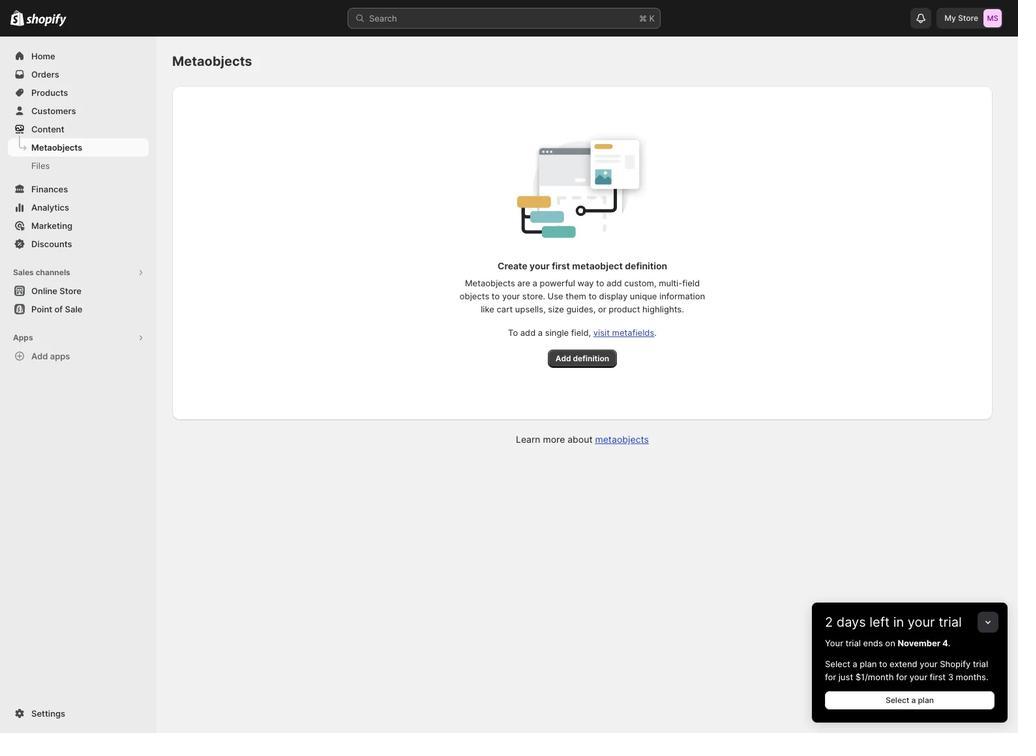 Task type: describe. For each thing, give the bounding box(es) containing it.
channels
[[36, 267, 70, 277]]

november
[[898, 638, 941, 648]]

content link
[[8, 120, 149, 138]]

home
[[31, 51, 55, 61]]

2 days left in your trial element
[[812, 637, 1008, 723]]

first inside select a plan to extend your shopify trial for just $1/month for your first 3 months.
[[930, 672, 946, 682]]

analytics link
[[8, 198, 149, 217]]

unique
[[630, 291, 657, 301]]

1 for from the left
[[825, 672, 836, 682]]

size
[[548, 304, 564, 314]]

metaobjects are a powerful way to add custom, multi-field objects to your store. use them to display unique information like cart upsells, size guides, or product highlights.
[[460, 278, 705, 314]]

your trial ends on november 4 .
[[825, 638, 951, 648]]

online store button
[[0, 282, 157, 300]]

discounts link
[[8, 235, 149, 253]]

your
[[825, 638, 843, 648]]

left
[[870, 614, 890, 630]]

your down november in the right bottom of the page
[[920, 659, 938, 669]]

search
[[369, 13, 397, 23]]

0 horizontal spatial first
[[552, 260, 570, 271]]

metaobjects link
[[595, 434, 649, 445]]

0 horizontal spatial shopify image
[[10, 10, 24, 26]]

2 for from the left
[[896, 672, 907, 682]]

highlights.
[[642, 304, 684, 314]]

add definition link
[[548, 350, 617, 368]]

select for select a plan
[[886, 695, 909, 705]]

add definition
[[556, 354, 609, 363]]

custom,
[[624, 278, 657, 288]]

months.
[[956, 672, 989, 682]]

1 vertical spatial definition
[[573, 354, 609, 363]]

settings
[[31, 708, 65, 719]]

apps button
[[8, 329, 149, 347]]

plan for select a plan
[[918, 695, 934, 705]]

online store link
[[8, 282, 149, 300]]

your up are
[[530, 260, 550, 271]]

apps
[[13, 333, 33, 342]]

point
[[31, 304, 52, 314]]

add apps button
[[8, 347, 149, 365]]

a left single
[[538, 327, 543, 338]]

marketing
[[31, 220, 72, 231]]

0 vertical spatial .
[[654, 327, 657, 338]]

store.
[[522, 291, 545, 301]]

plan for select a plan to extend your shopify trial for just $1/month for your first 3 months.
[[860, 659, 877, 669]]

of
[[54, 304, 63, 314]]

learn
[[516, 434, 540, 445]]

0 horizontal spatial add
[[520, 327, 536, 338]]

to
[[508, 327, 518, 338]]

2 days left in your trial button
[[812, 603, 1008, 630]]

objects
[[460, 291, 489, 301]]

store for online store
[[60, 286, 81, 296]]

to add a single field, visit metafields .
[[508, 327, 657, 338]]

settings link
[[8, 704, 149, 723]]

upsells,
[[515, 304, 546, 314]]

them
[[566, 291, 586, 301]]

my
[[945, 13, 956, 23]]

0 vertical spatial metaobjects
[[172, 53, 252, 69]]

just
[[839, 672, 853, 682]]

point of sale button
[[0, 300, 157, 318]]

days
[[837, 614, 866, 630]]

select for select a plan to extend your shopify trial for just $1/month for your first 3 months.
[[825, 659, 850, 669]]

products
[[31, 87, 68, 98]]

in
[[893, 614, 904, 630]]

guides,
[[566, 304, 596, 314]]

like
[[481, 304, 494, 314]]

select a plan
[[886, 695, 934, 705]]

shopify
[[940, 659, 971, 669]]

1 horizontal spatial definition
[[625, 260, 667, 271]]

orders
[[31, 69, 59, 80]]

metaobjects link
[[8, 138, 149, 157]]

2
[[825, 614, 833, 630]]

finances
[[31, 184, 68, 194]]

files link
[[8, 157, 149, 175]]

sale
[[65, 304, 82, 314]]

add inside metaobjects are a powerful way to add custom, multi-field objects to your store. use them to display unique information like cart upsells, size guides, or product highlights.
[[607, 278, 622, 288]]

trial inside select a plan to extend your shopify trial for just $1/month for your first 3 months.
[[973, 659, 988, 669]]

online store
[[31, 286, 81, 296]]

to up like
[[492, 291, 500, 301]]

finances link
[[8, 180, 149, 198]]

store for my store
[[958, 13, 978, 23]]

⌘
[[639, 13, 647, 23]]

create
[[498, 260, 528, 271]]

customers
[[31, 106, 76, 116]]

select a plan to extend your shopify trial for just $1/month for your first 3 months.
[[825, 659, 989, 682]]

files
[[31, 160, 50, 171]]



Task type: vqa. For each thing, say whether or not it's contained in the screenshot.
Customer inside the Shop settings menu element
no



Task type: locate. For each thing, give the bounding box(es) containing it.
0 horizontal spatial .
[[654, 327, 657, 338]]

about
[[568, 434, 593, 445]]

1 vertical spatial store
[[60, 286, 81, 296]]

0 horizontal spatial definition
[[573, 354, 609, 363]]

k
[[649, 13, 655, 23]]

$1/month
[[856, 672, 894, 682]]

0 vertical spatial store
[[958, 13, 978, 23]]

2 horizontal spatial metaobjects
[[465, 278, 515, 288]]

create your first metaobject definition
[[498, 260, 667, 271]]

multi-
[[659, 278, 682, 288]]

trial up the 4
[[939, 614, 962, 630]]

0 vertical spatial select
[[825, 659, 850, 669]]

are
[[517, 278, 530, 288]]

customers link
[[8, 102, 149, 120]]

for
[[825, 672, 836, 682], [896, 672, 907, 682]]

on
[[885, 638, 895, 648]]

1 vertical spatial plan
[[918, 695, 934, 705]]

sales
[[13, 267, 34, 277]]

add inside add definition link
[[556, 354, 571, 363]]

orders link
[[8, 65, 149, 83]]

trial up "months."
[[973, 659, 988, 669]]

your up cart
[[502, 291, 520, 301]]

0 horizontal spatial metaobjects
[[31, 142, 82, 153]]

select down select a plan to extend your shopify trial for just $1/month for your first 3 months.
[[886, 695, 909, 705]]

1 horizontal spatial store
[[958, 13, 978, 23]]

.
[[654, 327, 657, 338], [948, 638, 951, 648]]

2 vertical spatial trial
[[973, 659, 988, 669]]

visit metafields link
[[593, 327, 654, 338]]

my store
[[945, 13, 978, 23]]

to down way
[[589, 291, 597, 301]]

for down extend
[[896, 672, 907, 682]]

add up display
[[607, 278, 622, 288]]

your down extend
[[910, 672, 928, 682]]

products link
[[8, 83, 149, 102]]

your up november in the right bottom of the page
[[908, 614, 935, 630]]

3
[[948, 672, 954, 682]]

0 horizontal spatial select
[[825, 659, 850, 669]]

1 horizontal spatial plan
[[918, 695, 934, 705]]

2 days left in your trial
[[825, 614, 962, 630]]

0 vertical spatial plan
[[860, 659, 877, 669]]

1 vertical spatial .
[[948, 638, 951, 648]]

⌘ k
[[639, 13, 655, 23]]

your
[[530, 260, 550, 271], [502, 291, 520, 301], [908, 614, 935, 630], [920, 659, 938, 669], [910, 672, 928, 682]]

0 horizontal spatial add
[[31, 351, 48, 361]]

trial inside 2 days left in your trial dropdown button
[[939, 614, 962, 630]]

. down highlights.
[[654, 327, 657, 338]]

2 vertical spatial metaobjects
[[465, 278, 515, 288]]

product
[[609, 304, 640, 314]]

to inside select a plan to extend your shopify trial for just $1/month for your first 3 months.
[[879, 659, 887, 669]]

1 vertical spatial first
[[930, 672, 946, 682]]

1 horizontal spatial trial
[[939, 614, 962, 630]]

add down single
[[556, 354, 571, 363]]

select inside select a plan to extend your shopify trial for just $1/month for your first 3 months.
[[825, 659, 850, 669]]

definition down to add a single field, visit metafields .
[[573, 354, 609, 363]]

0 horizontal spatial store
[[60, 286, 81, 296]]

plan down select a plan to extend your shopify trial for just $1/month for your first 3 months.
[[918, 695, 934, 705]]

metaobjects inside metaobjects are a powerful way to add custom, multi-field objects to your store. use them to display unique information like cart upsells, size guides, or product highlights.
[[465, 278, 515, 288]]

field
[[682, 278, 700, 288]]

add
[[607, 278, 622, 288], [520, 327, 536, 338]]

metaobject
[[572, 260, 623, 271]]

your inside dropdown button
[[908, 614, 935, 630]]

. inside the 2 days left in your trial element
[[948, 638, 951, 648]]

select up just
[[825, 659, 850, 669]]

add inside add apps button
[[31, 351, 48, 361]]

add for add apps
[[31, 351, 48, 361]]

0 horizontal spatial trial
[[846, 638, 861, 648]]

0 horizontal spatial plan
[[860, 659, 877, 669]]

add
[[31, 351, 48, 361], [556, 354, 571, 363]]

1 vertical spatial select
[[886, 695, 909, 705]]

point of sale link
[[8, 300, 149, 318]]

information
[[659, 291, 705, 301]]

metaobjects
[[595, 434, 649, 445]]

trial right the your
[[846, 638, 861, 648]]

1 vertical spatial metaobjects
[[31, 142, 82, 153]]

way
[[578, 278, 594, 288]]

store inside button
[[60, 286, 81, 296]]

to up $1/month at the right of page
[[879, 659, 887, 669]]

0 horizontal spatial for
[[825, 672, 836, 682]]

discounts
[[31, 239, 72, 249]]

1 horizontal spatial add
[[556, 354, 571, 363]]

0 vertical spatial definition
[[625, 260, 667, 271]]

1 vertical spatial trial
[[846, 638, 861, 648]]

shopify image
[[10, 10, 24, 26], [26, 14, 67, 27]]

add left apps
[[31, 351, 48, 361]]

0 vertical spatial trial
[[939, 614, 962, 630]]

0 vertical spatial add
[[607, 278, 622, 288]]

a up just
[[853, 659, 858, 669]]

use
[[548, 291, 563, 301]]

add apps
[[31, 351, 70, 361]]

field,
[[571, 327, 591, 338]]

1 horizontal spatial first
[[930, 672, 946, 682]]

home link
[[8, 47, 149, 65]]

. up shopify
[[948, 638, 951, 648]]

first
[[552, 260, 570, 271], [930, 672, 946, 682]]

1 horizontal spatial select
[[886, 695, 909, 705]]

plan up $1/month at the right of page
[[860, 659, 877, 669]]

to right way
[[596, 278, 604, 288]]

1 horizontal spatial for
[[896, 672, 907, 682]]

4
[[943, 638, 948, 648]]

plan inside select a plan to extend your shopify trial for just $1/month for your first 3 months.
[[860, 659, 877, 669]]

or
[[598, 304, 606, 314]]

marketing link
[[8, 217, 149, 235]]

select
[[825, 659, 850, 669], [886, 695, 909, 705]]

point of sale
[[31, 304, 82, 314]]

ends
[[863, 638, 883, 648]]

to
[[596, 278, 604, 288], [492, 291, 500, 301], [589, 291, 597, 301], [879, 659, 887, 669]]

1 horizontal spatial metaobjects
[[172, 53, 252, 69]]

1 horizontal spatial shopify image
[[26, 14, 67, 27]]

add right to
[[520, 327, 536, 338]]

online
[[31, 286, 57, 296]]

metafields
[[612, 327, 654, 338]]

learn more about metaobjects
[[516, 434, 649, 445]]

first left 3
[[930, 672, 946, 682]]

analytics
[[31, 202, 69, 213]]

store up sale
[[60, 286, 81, 296]]

plan
[[860, 659, 877, 669], [918, 695, 934, 705]]

1 horizontal spatial .
[[948, 638, 951, 648]]

1 vertical spatial add
[[520, 327, 536, 338]]

extend
[[890, 659, 918, 669]]

a inside metaobjects are a powerful way to add custom, multi-field objects to your store. use them to display unique information like cart upsells, size guides, or product highlights.
[[533, 278, 537, 288]]

add for add definition
[[556, 354, 571, 363]]

a inside select a plan to extend your shopify trial for just $1/month for your first 3 months.
[[853, 659, 858, 669]]

apps
[[50, 351, 70, 361]]

more
[[543, 434, 565, 445]]

display
[[599, 291, 628, 301]]

definition up custom,
[[625, 260, 667, 271]]

0 vertical spatial first
[[552, 260, 570, 271]]

powerful
[[540, 278, 575, 288]]

for left just
[[825, 672, 836, 682]]

metaobjects
[[172, 53, 252, 69], [31, 142, 82, 153], [465, 278, 515, 288]]

1 horizontal spatial add
[[607, 278, 622, 288]]

visit
[[593, 327, 610, 338]]

sales channels
[[13, 267, 70, 277]]

first up powerful at the right top
[[552, 260, 570, 271]]

select a plan link
[[825, 691, 995, 710]]

2 horizontal spatial trial
[[973, 659, 988, 669]]

a down select a plan to extend your shopify trial for just $1/month for your first 3 months.
[[911, 695, 916, 705]]

your inside metaobjects are a powerful way to add custom, multi-field objects to your store. use them to display unique information like cart upsells, size guides, or product highlights.
[[502, 291, 520, 301]]

store
[[958, 13, 978, 23], [60, 286, 81, 296]]

content
[[31, 124, 64, 134]]

store right my
[[958, 13, 978, 23]]

my store image
[[984, 9, 1002, 27]]

a right are
[[533, 278, 537, 288]]



